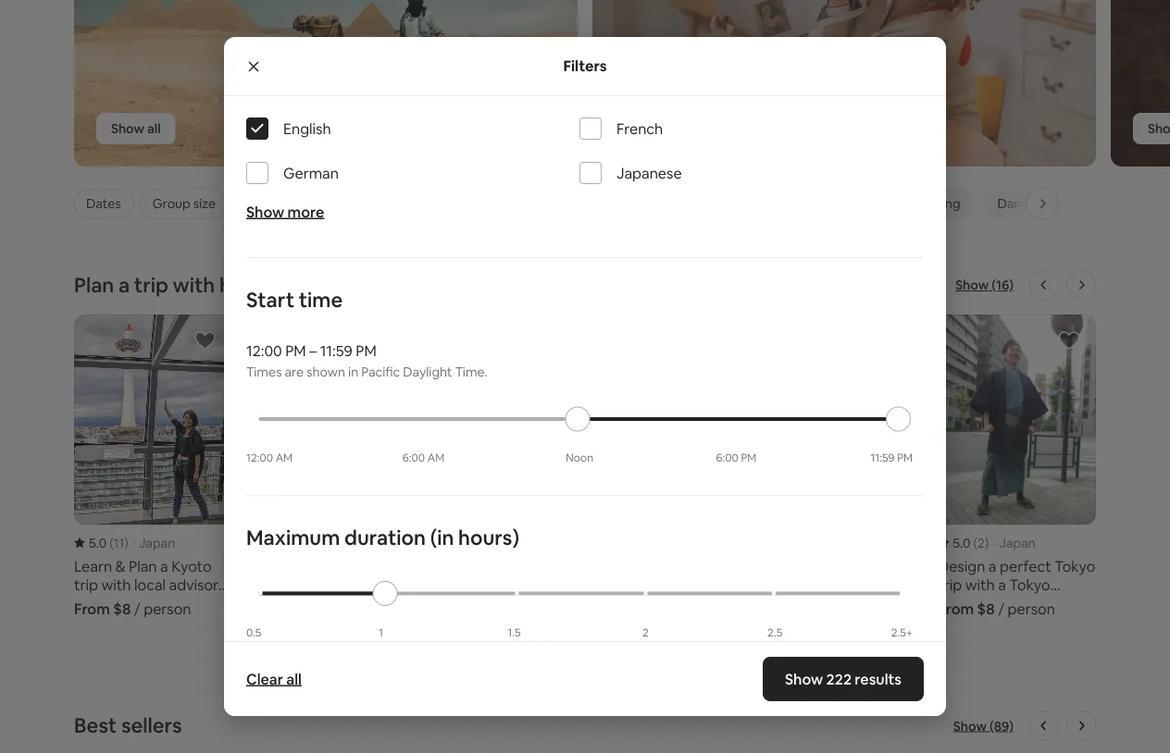 Task type: vqa. For each thing, say whether or not it's contained in the screenshot.
tab list within Stays tab panel
no



Task type: describe. For each thing, give the bounding box(es) containing it.
create a customized guide book of tokyo with a local guide group
[[420, 315, 578, 619]]

sellers
[[121, 713, 182, 739]]

all inside button
[[286, 670, 302, 689]]

french
[[617, 119, 663, 138]]

11:59 pm
[[871, 451, 913, 466]]

pm for 11:59
[[897, 451, 913, 466]]

) for design a perfect tokyo trip with a tokyo expert group
[[985, 535, 989, 551]]

show inside show (89) link
[[954, 718, 987, 735]]

(89)
[[990, 718, 1014, 735]]

) for learn & plan a kyoto trip with local advisor yuko group
[[124, 535, 128, 551]]

222
[[826, 670, 852, 689]]

5.0 ( 2 )
[[953, 535, 989, 551]]

help
[[219, 272, 261, 298]]

· for design a perfect tokyo trip with a tokyo expert group
[[993, 535, 996, 551]]

1 show all link from the left
[[96, 113, 175, 144]]

6:00 pm
[[716, 451, 757, 466]]

japan for learn & plan a kyoto trip with local advisor yuko group
[[139, 535, 175, 551]]

5.0 ( 11 ) for learn & plan a kyoto trip with local advisor yuko group
[[89, 535, 128, 551]]

best
[[74, 713, 117, 739]]

2.5
[[768, 626, 783, 640]]

rating 5.0 out of 5; 34 reviews image
[[247, 535, 305, 551]]

local
[[316, 272, 361, 298]]

from for 5.0 ( 2 )
[[938, 600, 974, 619]]

show more
[[246, 203, 324, 222]]

rating 5.0 out of 5; 2 reviews image
[[938, 535, 989, 551]]

dance element
[[998, 195, 1036, 212]]

dance button
[[983, 188, 1051, 219]]

plan a tour not crowed but cool sites in tokyo local group
[[765, 315, 923, 619]]

times
[[246, 364, 282, 381]]

from
[[265, 272, 312, 298]]

cooking button
[[896, 188, 975, 219]]

(16)
[[992, 277, 1014, 294]]

2 show all link from the left
[[615, 113, 694, 144]]

shown
[[307, 364, 345, 381]]

5.0 for learn & plan a kyoto trip with local advisor yuko group
[[89, 535, 107, 551]]

5.0 for plan the perfect customised japan trip with local expert group
[[262, 535, 279, 551]]

· japan for learn & plan a kyoto trip with local advisor yuko group
[[132, 535, 175, 551]]

japanese
[[617, 164, 682, 183]]

show (89) link
[[954, 717, 1014, 736]]

in
[[348, 364, 358, 381]]

more filters
[[247, 195, 315, 212]]

hosts
[[366, 272, 421, 298]]

filters
[[563, 56, 607, 75]]

(in
[[430, 525, 454, 551]]

from for 5.0 ( 11 )
[[74, 600, 110, 619]]

· for plan the perfect customised japan trip with local expert group
[[309, 535, 312, 551]]

/ inside plan the perfect customised japan trip with local expert group
[[316, 600, 322, 619]]

daylight
[[403, 364, 452, 381]]

11:59 inside 12:00 pm – 11:59 pm times are shown in pacific daylight time.
[[320, 342, 353, 361]]

11 for create a customized guide book of tokyo with a local guide group
[[459, 535, 470, 551]]

show (16)
[[956, 277, 1014, 294]]

pm for 6:00
[[741, 451, 757, 466]]

1
[[379, 626, 383, 640]]

show more button
[[246, 203, 324, 222]]

· japan for create a customized guide book of tokyo with a local guide group
[[478, 535, 521, 551]]

5.0 for create a customized guide book of tokyo with a local guide group
[[435, 535, 452, 551]]

more filters button
[[235, 189, 327, 219]]

plan
[[74, 272, 114, 298]]

duration
[[344, 525, 426, 551]]

save this experience image for 5.0 ( 34 )
[[367, 330, 389, 352]]

show (16) link
[[956, 276, 1014, 294]]

are
[[285, 364, 304, 381]]

world
[[535, 272, 590, 298]]

maximum
[[246, 525, 340, 551]]

itinerary planning of kyoto, japan hosted by tomoko & group
[[593, 315, 751, 619]]

1 horizontal spatial 11:59
[[871, 451, 895, 466]]

person for 5.0 ( 11 )
[[144, 600, 191, 619]]

am for 12:00 am
[[276, 451, 293, 466]]

6:00 for 6:00 pm
[[716, 451, 739, 466]]

start time
[[246, 287, 343, 313]]

/ for 5.0 ( 2 )
[[998, 600, 1005, 619]]

0 horizontal spatial all
[[147, 120, 161, 137]]

rating 5.0 out of 5; 11 reviews image for create a customized guide book of tokyo with a local guide group
[[420, 535, 474, 551]]

more filters dialog
[[224, 0, 946, 717]]

0.5
[[246, 626, 261, 640]]

time.
[[455, 364, 488, 381]]

12:00 am
[[246, 451, 293, 466]]

a
[[118, 272, 130, 298]]

filters
[[281, 195, 315, 212]]

from $8 / person for 5.0 ( 11 )
[[74, 600, 191, 619]]

more
[[247, 195, 278, 212]]

( for design a perfect tokyo trip with a tokyo expert group
[[974, 535, 978, 551]]

2 inside more filters dialog
[[643, 626, 649, 640]]

5.0 ( 34 )
[[262, 535, 305, 551]]



Task type: locate. For each thing, give the bounding box(es) containing it.
4 · japan from the left
[[993, 535, 1036, 551]]

1 horizontal spatial 11
[[459, 535, 470, 551]]

2 5.0 from the left
[[262, 535, 279, 551]]

clear
[[246, 670, 283, 689]]

1 horizontal spatial from
[[938, 600, 974, 619]]

2
[[978, 535, 985, 551], [643, 626, 649, 640]]

0 horizontal spatial 11:59
[[320, 342, 353, 361]]

more
[[288, 203, 324, 222]]

2 from $8 / person from the left
[[938, 600, 1055, 619]]

plan a trip with help from local hosts around the world
[[74, 272, 590, 298]]

save this experience image for 5.0 ( 2 )
[[1058, 330, 1081, 352]]

/ inside learn & plan a kyoto trip with local advisor yuko group
[[134, 600, 140, 619]]

3 ) from the left
[[470, 535, 474, 551]]

2 / from the left
[[316, 600, 322, 619]]

0 horizontal spatial person
[[144, 600, 191, 619]]

11 inside create a customized guide book of tokyo with a local guide group
[[459, 535, 470, 551]]

1 horizontal spatial 2
[[978, 535, 985, 551]]

pm for 12:00
[[285, 342, 306, 361]]

learn & plan a kyoto trip with local advisor yuko group
[[74, 315, 232, 619]]

0 horizontal spatial 5.0 ( 11 )
[[89, 535, 128, 551]]

0 horizontal spatial /
[[134, 600, 140, 619]]

dance
[[998, 195, 1036, 212]]

1 horizontal spatial person
[[325, 600, 373, 619]]

) inside learn & plan a kyoto trip with local advisor yuko group
[[124, 535, 128, 551]]

( inside create a customized guide book of tokyo with a local guide group
[[455, 535, 459, 551]]

( inside design a perfect tokyo trip with a tokyo expert group
[[974, 535, 978, 551]]

11
[[113, 535, 124, 551], [459, 535, 470, 551]]

1 from from the left
[[74, 600, 110, 619]]

11 inside learn & plan a kyoto trip with local advisor yuko group
[[113, 535, 124, 551]]

2 horizontal spatial /
[[998, 600, 1005, 619]]

am for 6:00 am
[[427, 451, 445, 466]]

person
[[144, 600, 191, 619], [325, 600, 373, 619], [1008, 600, 1055, 619]]

with
[[173, 272, 215, 298]]

3 · from the left
[[478, 535, 481, 551]]

am
[[276, 451, 293, 466], [427, 451, 445, 466]]

· japan for design a perfect tokyo trip with a tokyo expert group
[[993, 535, 1036, 551]]

) inside plan the perfect customised japan trip with local expert group
[[301, 535, 305, 551]]

2 inside design a perfect tokyo trip with a tokyo expert group
[[978, 535, 985, 551]]

2 person from the left
[[325, 600, 373, 619]]

( inside learn & plan a kyoto trip with local advisor yuko group
[[109, 535, 113, 551]]

2 5.0 ( 11 ) from the left
[[435, 535, 474, 551]]

0 horizontal spatial rating 5.0 out of 5; 11 reviews image
[[74, 535, 128, 551]]

0 horizontal spatial 2
[[643, 626, 649, 640]]

show 222 results link
[[763, 657, 924, 702]]

show (89)
[[954, 718, 1014, 735]]

from $8 / person inside design a perfect tokyo trip with a tokyo expert group
[[938, 600, 1055, 619]]

) for plan the perfect customised japan trip with local expert group
[[301, 535, 305, 551]]

person inside learn & plan a kyoto trip with local advisor yuko group
[[144, 600, 191, 619]]

0 vertical spatial 12:00
[[246, 342, 282, 361]]

german
[[283, 164, 339, 183]]

( for create a customized guide book of tokyo with a local guide group
[[455, 535, 459, 551]]

1 $8 from the left
[[113, 600, 131, 619]]

12:00 pm – 11:59 pm times are shown in pacific daylight time.
[[246, 342, 488, 381]]

/ inside design a perfect tokyo trip with a tokyo expert group
[[998, 600, 1005, 619]]

0 horizontal spatial 6:00
[[403, 451, 425, 466]]

1 show all from the left
[[111, 120, 161, 137]]

from
[[74, 600, 110, 619], [938, 600, 974, 619]]

person inside plan the perfect customised japan trip with local expert group
[[325, 600, 373, 619]]

· for learn & plan a kyoto trip with local advisor yuko group
[[132, 535, 135, 551]]

1 ( from the left
[[109, 535, 113, 551]]

2 11 from the left
[[459, 535, 470, 551]]

4 ( from the left
[[974, 535, 978, 551]]

5.0 for design a perfect tokyo trip with a tokyo expert group
[[953, 535, 971, 551]]

japan for plan the perfect customised japan trip with local expert group
[[316, 535, 352, 551]]

2 horizontal spatial all
[[666, 120, 679, 137]]

12:00 for am
[[246, 451, 273, 466]]

2 12:00 from the top
[[246, 451, 273, 466]]

hours)
[[458, 525, 519, 551]]

3 ( from the left
[[455, 535, 459, 551]]

japan inside learn & plan a kyoto trip with local advisor yuko group
[[139, 535, 175, 551]]

–
[[309, 342, 317, 361]]

3 5.0 from the left
[[435, 535, 452, 551]]

1 horizontal spatial 5.0 ( 11 )
[[435, 535, 474, 551]]

am up (in
[[427, 451, 445, 466]]

pm
[[285, 342, 306, 361], [356, 342, 377, 361], [741, 451, 757, 466], [897, 451, 913, 466]]

1 save this experience image from the left
[[367, 330, 389, 352]]

) for create a customized guide book of tokyo with a local guide group
[[470, 535, 474, 551]]

4 japan from the left
[[1000, 535, 1036, 551]]

1 horizontal spatial 6:00
[[716, 451, 739, 466]]

1 ) from the left
[[124, 535, 128, 551]]

1 vertical spatial 11:59
[[871, 451, 895, 466]]

6:00 am
[[403, 451, 445, 466]]

1 · from the left
[[132, 535, 135, 551]]

0 horizontal spatial from $8 / person
[[74, 600, 191, 619]]

clear all
[[246, 670, 302, 689]]

1 horizontal spatial save this experience image
[[1058, 330, 1081, 352]]

all
[[147, 120, 161, 137], [666, 120, 679, 137], [286, 670, 302, 689]]

$8 for 2
[[977, 600, 995, 619]]

from $8 / person inside learn & plan a kyoto trip with local advisor yuko group
[[74, 600, 191, 619]]

japan inside group
[[316, 535, 352, 551]]

save this experience image inside design a perfect tokyo trip with a tokyo expert group
[[1058, 330, 1081, 352]]

start
[[246, 287, 294, 313]]

1 am from the left
[[276, 451, 293, 466]]

around
[[426, 272, 494, 298]]

· japan inside learn & plan a kyoto trip with local advisor yuko group
[[132, 535, 175, 551]]

) inside create a customized guide book of tokyo with a local guide group
[[470, 535, 474, 551]]

· japan
[[132, 535, 175, 551], [309, 535, 352, 551], [478, 535, 521, 551], [993, 535, 1036, 551]]

5.0 ( 11 )
[[89, 535, 128, 551], [435, 535, 474, 551]]

0 horizontal spatial show all link
[[96, 113, 175, 144]]

rating 5.0 out of 5; 11 reviews image
[[74, 535, 128, 551], [420, 535, 474, 551]]

show inside 'show (16)' link
[[956, 277, 989, 294]]

best sellers
[[74, 713, 182, 739]]

person for 5.0 ( 2 )
[[1008, 600, 1055, 619]]

$8
[[113, 600, 131, 619], [977, 600, 995, 619]]

3 / from the left
[[998, 600, 1005, 619]]

· japan inside create a customized guide book of tokyo with a local guide group
[[478, 535, 521, 551]]

2 horizontal spatial person
[[1008, 600, 1055, 619]]

results
[[855, 670, 902, 689]]

1 vertical spatial 2
[[643, 626, 649, 640]]

· inside design a perfect tokyo trip with a tokyo expert group
[[993, 535, 996, 551]]

japan inside design a perfect tokyo trip with a tokyo expert group
[[1000, 535, 1036, 551]]

· japan inside plan the perfect customised japan trip with local expert group
[[309, 535, 352, 551]]

show 222 results
[[785, 670, 902, 689]]

2 $8 from the left
[[977, 600, 995, 619]]

2 · from the left
[[309, 535, 312, 551]]

5.0 ( 11 ) inside learn & plan a kyoto trip with local advisor yuko group
[[89, 535, 128, 551]]

from inside design a perfect tokyo trip with a tokyo expert group
[[938, 600, 974, 619]]

0 horizontal spatial 11
[[113, 535, 124, 551]]

1 6:00 from the left
[[403, 451, 425, 466]]

5.0 inside learn & plan a kyoto trip with local advisor yuko group
[[89, 535, 107, 551]]

1 person from the left
[[144, 600, 191, 619]]

english
[[283, 119, 331, 138]]

show all
[[111, 120, 161, 137], [630, 120, 679, 137]]

japan inside create a customized guide book of tokyo with a local guide group
[[485, 535, 521, 551]]

am up maximum
[[276, 451, 293, 466]]

6:00 for 6:00 am
[[403, 451, 425, 466]]

1 horizontal spatial show all
[[630, 120, 679, 137]]

time
[[299, 287, 343, 313]]

· inside create a customized guide book of tokyo with a local guide group
[[478, 535, 481, 551]]

· inside learn & plan a kyoto trip with local advisor yuko group
[[132, 535, 135, 551]]

3 japan from the left
[[485, 535, 521, 551]]

2 japan from the left
[[316, 535, 352, 551]]

cooking element
[[911, 195, 961, 212]]

1 12:00 from the top
[[246, 342, 282, 361]]

12:00 up times
[[246, 342, 282, 361]]

5.0
[[89, 535, 107, 551], [262, 535, 279, 551], [435, 535, 452, 551], [953, 535, 971, 551]]

2 show all from the left
[[630, 120, 679, 137]]

5.0 inside create a customized guide book of tokyo with a local guide group
[[435, 535, 452, 551]]

4 · from the left
[[993, 535, 996, 551]]

rating 5.0 out of 5; 11 reviews image inside create a customized guide book of tokyo with a local guide group
[[420, 535, 474, 551]]

japan for create a customized guide book of tokyo with a local guide group
[[485, 535, 521, 551]]

show all link
[[96, 113, 175, 144], [615, 113, 694, 144]]

0 horizontal spatial show all
[[111, 120, 161, 137]]

1 5.0 from the left
[[89, 535, 107, 551]]

34
[[286, 535, 301, 551]]

pacific
[[361, 364, 400, 381]]

) inside design a perfect tokyo trip with a tokyo expert group
[[985, 535, 989, 551]]

2 ( from the left
[[282, 535, 286, 551]]

1 from $8 / person from the left
[[74, 600, 191, 619]]

$8 for 11
[[113, 600, 131, 619]]

1.5
[[508, 626, 521, 640]]

trip
[[134, 272, 168, 298]]

noon
[[566, 451, 594, 466]]

( for plan the perfect customised japan trip with local expert group
[[282, 535, 286, 551]]

new this week group
[[0, 0, 1170, 168]]

5.0 inside plan the perfect customised japan trip with local expert group
[[262, 535, 279, 551]]

· for create a customized guide book of tokyo with a local guide group
[[478, 535, 481, 551]]

·
[[132, 535, 135, 551], [309, 535, 312, 551], [478, 535, 481, 551], [993, 535, 996, 551]]

0 vertical spatial 11:59
[[320, 342, 353, 361]]

maximum duration (in hours)
[[246, 525, 519, 551]]

/ for 5.0 ( 11 )
[[134, 600, 140, 619]]

2.5+
[[891, 626, 913, 640]]

2 6:00 from the left
[[716, 451, 739, 466]]

( for learn & plan a kyoto trip with local advisor yuko group
[[109, 535, 113, 551]]

from inside learn & plan a kyoto trip with local advisor yuko group
[[74, 600, 110, 619]]

the
[[498, 272, 531, 298]]

save this experience image
[[367, 330, 389, 352], [1058, 330, 1081, 352]]

(
[[109, 535, 113, 551], [282, 535, 286, 551], [455, 535, 459, 551], [974, 535, 978, 551]]

12:00 down times
[[246, 451, 273, 466]]

4 ) from the left
[[985, 535, 989, 551]]

1 5.0 ( 11 ) from the left
[[89, 535, 128, 551]]

2 ) from the left
[[301, 535, 305, 551]]

1 horizontal spatial rating 5.0 out of 5; 11 reviews image
[[420, 535, 474, 551]]

show inside show 222 results link
[[785, 670, 823, 689]]

3 person from the left
[[1008, 600, 1055, 619]]

plan the perfect customised japan trip with local expert group
[[247, 315, 405, 619]]

( inside plan the perfect customised japan trip with local expert group
[[282, 535, 286, 551]]

0 vertical spatial 2
[[978, 535, 985, 551]]

save this experience image inside plan the perfect customised japan trip with local expert group
[[367, 330, 389, 352]]

1 horizontal spatial /
[[316, 600, 322, 619]]

3 · japan from the left
[[478, 535, 521, 551]]

4 5.0 from the left
[[953, 535, 971, 551]]

2 · japan from the left
[[309, 535, 352, 551]]

5.0 ( 11 ) inside create a customized guide book of tokyo with a local guide group
[[435, 535, 474, 551]]

2 am from the left
[[427, 451, 445, 466]]

save this experience image
[[194, 330, 216, 352]]

0 horizontal spatial $8
[[113, 600, 131, 619]]

0 horizontal spatial save this experience image
[[367, 330, 389, 352]]

clear all button
[[237, 661, 311, 698]]

5.0 ( 11 ) for create a customized guide book of tokyo with a local guide group
[[435, 535, 474, 551]]

· japan inside design a perfect tokyo trip with a tokyo expert group
[[993, 535, 1036, 551]]

11 for learn & plan a kyoto trip with local advisor yuko group
[[113, 535, 124, 551]]

from $8 / person for 5.0 ( 2 )
[[938, 600, 1055, 619]]

6:00
[[403, 451, 425, 466], [716, 451, 739, 466]]

/ person
[[316, 600, 373, 619]]

)
[[124, 535, 128, 551], [301, 535, 305, 551], [470, 535, 474, 551], [985, 535, 989, 551]]

12:00
[[246, 342, 282, 361], [246, 451, 273, 466]]

japan
[[139, 535, 175, 551], [316, 535, 352, 551], [485, 535, 521, 551], [1000, 535, 1036, 551]]

1 japan from the left
[[139, 535, 175, 551]]

12:00 inside 12:00 pm – 11:59 pm times are shown in pacific daylight time.
[[246, 342, 282, 361]]

5.0 inside design a perfect tokyo trip with a tokyo expert group
[[953, 535, 971, 551]]

2 rating 5.0 out of 5; 11 reviews image from the left
[[420, 535, 474, 551]]

11:59
[[320, 342, 353, 361], [871, 451, 895, 466]]

show
[[111, 120, 144, 137], [630, 120, 663, 137], [246, 203, 284, 222], [956, 277, 989, 294], [785, 670, 823, 689], [954, 718, 987, 735]]

1 horizontal spatial from $8 / person
[[938, 600, 1055, 619]]

1 horizontal spatial am
[[427, 451, 445, 466]]

/
[[134, 600, 140, 619], [316, 600, 322, 619], [998, 600, 1005, 619]]

design a perfect tokyo trip with a tokyo expert group
[[938, 315, 1096, 619]]

1 vertical spatial 12:00
[[246, 451, 273, 466]]

rating 5.0 out of 5; 11 reviews image for learn & plan a kyoto trip with local advisor yuko group
[[74, 535, 128, 551]]

japan for design a perfect tokyo trip with a tokyo expert group
[[1000, 535, 1036, 551]]

0 horizontal spatial from
[[74, 600, 110, 619]]

1 11 from the left
[[113, 535, 124, 551]]

1 / from the left
[[134, 600, 140, 619]]

$8 inside design a perfect tokyo trip with a tokyo expert group
[[977, 600, 995, 619]]

from $8 / person
[[74, 600, 191, 619], [938, 600, 1055, 619]]

1 rating 5.0 out of 5; 11 reviews image from the left
[[74, 535, 128, 551]]

0 horizontal spatial am
[[276, 451, 293, 466]]

person inside design a perfect tokyo trip with a tokyo expert group
[[1008, 600, 1055, 619]]

cooking
[[911, 195, 961, 212]]

1 horizontal spatial all
[[286, 670, 302, 689]]

· japan for plan the perfect customised japan trip with local expert group
[[309, 535, 352, 551]]

2 save this experience image from the left
[[1058, 330, 1081, 352]]

12:00 for pm
[[246, 342, 282, 361]]

1 horizontal spatial $8
[[977, 600, 995, 619]]

· inside plan the perfect customised japan trip with local expert group
[[309, 535, 312, 551]]

1 horizontal spatial show all link
[[615, 113, 694, 144]]

$8 inside learn & plan a kyoto trip with local advisor yuko group
[[113, 600, 131, 619]]

1 · japan from the left
[[132, 535, 175, 551]]

2 from from the left
[[938, 600, 974, 619]]



